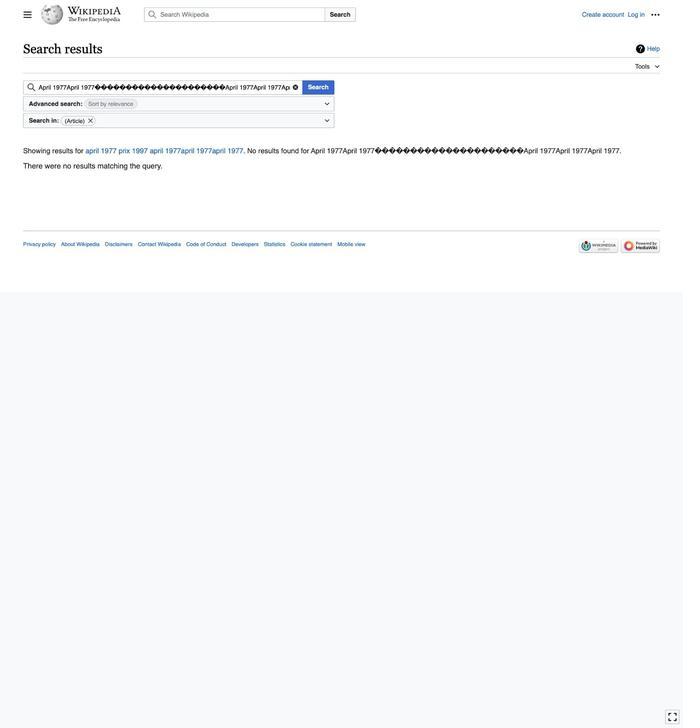 Task type: vqa. For each thing, say whether or not it's contained in the screenshot.
remove image
yes



Task type: describe. For each thing, give the bounding box(es) containing it.
wikimedia foundation image
[[579, 239, 618, 253]]

none search field search wikipedia
[[133, 8, 582, 22]]

the free encyclopedia image
[[68, 17, 120, 23]]

personal tools navigation
[[582, 8, 663, 22]]

powered by mediawiki image
[[621, 239, 660, 253]]

remove image
[[87, 116, 94, 125]]

fullscreen image
[[668, 713, 677, 722]]



Task type: locate. For each thing, give the bounding box(es) containing it.
wikipedia image
[[68, 7, 121, 15]]

Search Wikipedia search field
[[144, 8, 325, 22]]

None search field
[[133, 8, 582, 22], [23, 80, 303, 95], [23, 80, 303, 95]]

menu image
[[23, 10, 32, 19]]

log in and more options image
[[651, 10, 660, 19]]

footer
[[23, 231, 660, 256]]

main content
[[20, 40, 664, 188]]



